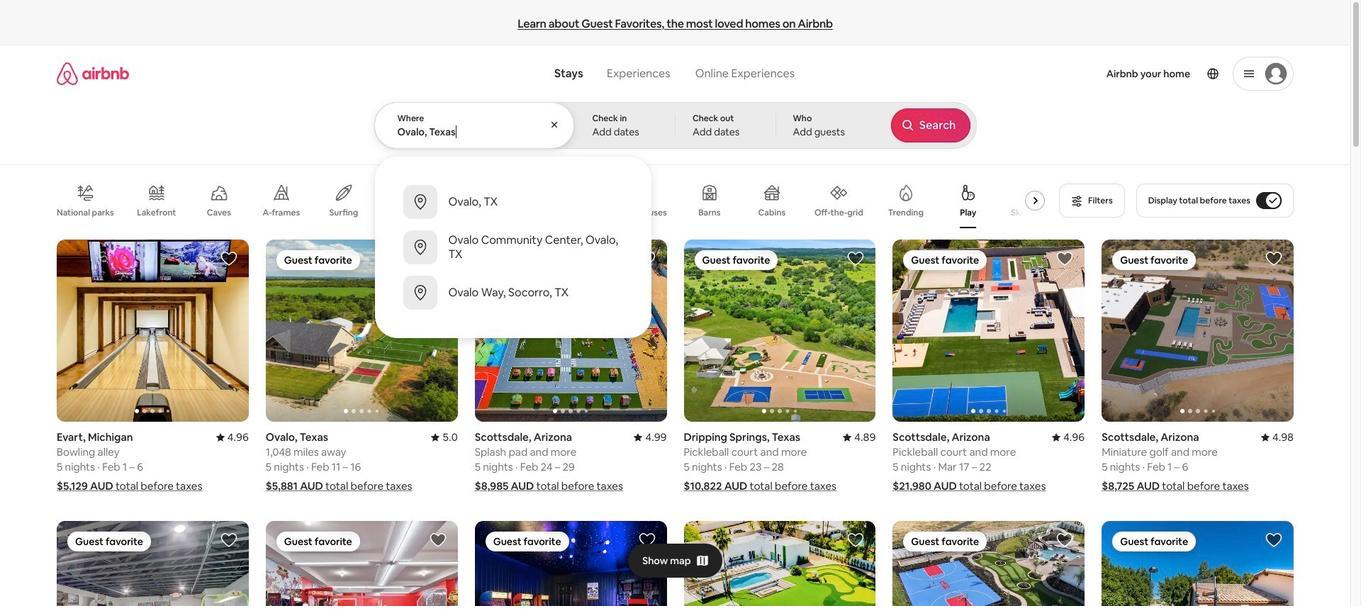 Task type: describe. For each thing, give the bounding box(es) containing it.
what can we help you find? tab list
[[543, 58, 683, 89]]

3 option from the top
[[375, 270, 651, 316]]

add to wishlist: dripping springs, texas image
[[848, 250, 865, 267]]

2 option from the top
[[375, 225, 651, 270]]

add to wishlist: ahwahnee, california image
[[639, 532, 656, 549]]

profile element
[[817, 45, 1294, 102]]

add to wishlist: paradise valley, arizona image
[[848, 532, 865, 549]]

4.89 out of 5 average rating image
[[843, 431, 876, 444]]

add to wishlist: markesan, wisconsin image
[[220, 532, 237, 549]]

4.98 out of 5 average rating image
[[1261, 431, 1294, 444]]

4.96 out of 5 average rating image
[[216, 431, 249, 444]]

4.96 out of 5 average rating image
[[1052, 431, 1085, 444]]

4.99 out of 5 average rating image
[[634, 431, 667, 444]]

1 option from the top
[[375, 179, 651, 225]]



Task type: locate. For each thing, give the bounding box(es) containing it.
search suggestions list box
[[375, 168, 651, 327]]

5.0 out of 5 average rating image
[[431, 431, 458, 444]]

group
[[57, 173, 1051, 228], [57, 240, 249, 422], [266, 240, 458, 422], [475, 240, 667, 422], [684, 240, 876, 422], [893, 240, 1277, 422], [1102, 240, 1361, 422], [57, 521, 249, 606], [266, 521, 458, 606], [475, 521, 667, 606], [684, 521, 876, 606], [893, 521, 1085, 606], [1102, 521, 1294, 606]]

tab panel
[[374, 102, 977, 338]]

add to wishlist: scottsdale, arizona image
[[1266, 250, 1283, 267]]

1 horizontal spatial add to wishlist: scottsdale, arizona image
[[1057, 250, 1074, 267]]

add to wishlist: tracy, california image
[[1057, 532, 1074, 549]]

add to wishlist: ovalo, texas image
[[429, 250, 446, 267]]

add to wishlist: scottsdale, arizona image for '4.99 out of 5 average rating' image
[[639, 250, 656, 267]]

add to wishlist: scottsdale, arizona image
[[639, 250, 656, 267], [1057, 250, 1074, 267], [1266, 532, 1283, 549]]

Search destinations search field
[[397, 126, 552, 138]]

0 horizontal spatial add to wishlist: scottsdale, arizona image
[[639, 250, 656, 267]]

2 horizontal spatial add to wishlist: scottsdale, arizona image
[[1266, 532, 1283, 549]]

add to wishlist: evart, michigan image
[[220, 250, 237, 267]]

option
[[375, 179, 651, 225], [375, 225, 651, 270], [375, 270, 651, 316]]

None search field
[[374, 45, 977, 338]]

add to wishlist: scottsdale, arizona image for 4.96 out of 5 average rating image
[[1057, 250, 1074, 267]]

add to wishlist: chicago, illinois image
[[429, 532, 446, 549]]



Task type: vqa. For each thing, say whether or not it's contained in the screenshot.
the topmost Add to wishlist: Scottsdale, Arizona icon
yes



